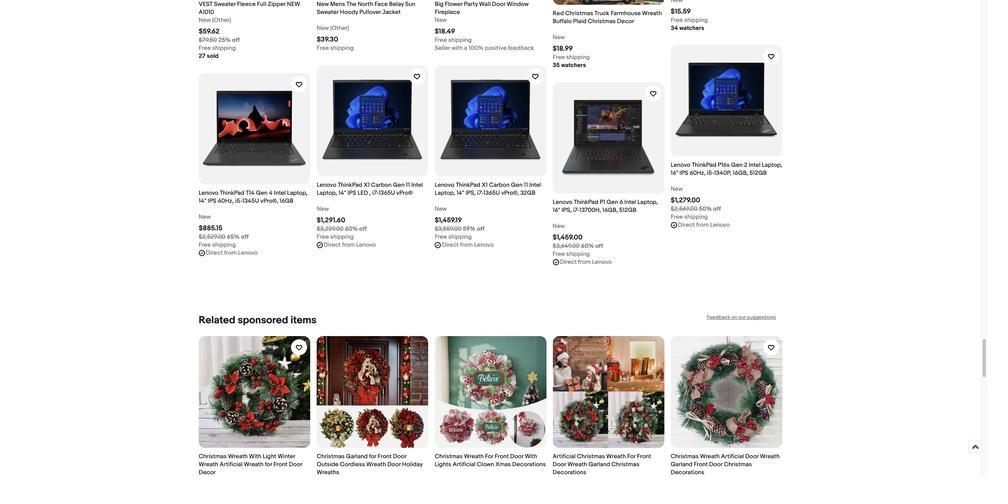 Task type: vqa. For each thing, say whether or not it's contained in the screenshot.
first Fits from the bottom
no



Task type: locate. For each thing, give the bounding box(es) containing it.
0 horizontal spatial 11
[[406, 182, 410, 189]]

1 x1 from the left
[[364, 182, 370, 189]]

free down $2,529.00 at the left
[[199, 242, 211, 249]]

free shipping text field down '25%'
[[199, 44, 236, 52]]

shipping up a
[[448, 36, 472, 44]]

1 horizontal spatial 16"
[[671, 170, 678, 177]]

direct from lenovo text field down "previous price $3,229.00 60% off" text field
[[324, 242, 376, 250]]

previous price $2,569.00 50% off text field
[[671, 206, 721, 214]]

0 vertical spatial 60hz,
[[690, 170, 706, 177]]

direct from lenovo text field for $1,279.00
[[678, 222, 730, 230]]

512gb inside lenovo thinkpad p1 gen 6 intel laptop, 16" ips,  i7-13700h, 16gb, 512gb
[[619, 207, 637, 215]]

from down previous price $3,649.00 60% off text field
[[578, 259, 591, 266]]

new text field for $1,459.00
[[553, 223, 565, 231]]

off inside new $1,279.00 $2,569.00 50% off free shipping
[[713, 206, 721, 213]]

carbon inside 'lenovo thinkpad x1 carbon gen 11 intel laptop, 14" ips,  i7-1365u vpro®, 32gb'
[[489, 182, 510, 189]]

thinkpad inside 'lenovo thinkpad p16s gen 2 intel laptop, 16" ips  60hz,  i5-1340p, 16gb, 512gb'
[[692, 162, 717, 169]]

p16s
[[718, 162, 730, 169]]

with
[[485, 0, 496, 0], [452, 44, 463, 52]]

previous price $3,559.00 59% off text field
[[435, 226, 485, 234]]

decorations inside christmas wreath for front door with lights artificial clown xmas decorations
[[512, 461, 546, 469]]

0 horizontal spatial new text field
[[199, 214, 211, 222]]

1 horizontal spatial 512gb
[[750, 170, 767, 177]]

intel right 6
[[625, 199, 636, 207]]

1 vertical spatial watchers
[[561, 62, 586, 69]]

1 horizontal spatial new (other) text field
[[317, 24, 349, 32]]

Free shipping text field
[[317, 44, 354, 52], [317, 234, 354, 242], [553, 251, 590, 259]]

direct down $3,559.00
[[442, 242, 459, 249]]

0 horizontal spatial garland
[[346, 453, 368, 461]]

off inside the "new $885.15 $2,529.00 65% off free shipping"
[[241, 234, 249, 241]]

from down "previous price $3,229.00 60% off" text field
[[342, 242, 355, 249]]

lenovo down 59%
[[474, 242, 494, 249]]

shipping up 34 watchers "text box"
[[684, 16, 708, 24]]

lenovo thinkpad t14 gen 4 intel laptop, 14" ips  60hz,  i5-1345u vpro®, 16gb
[[199, 190, 308, 205]]

laptop, right 6
[[638, 199, 658, 207]]

shipping inside new $1,459.00 $3,649.00 60% off free shipping
[[566, 251, 590, 258]]

direct from lenovo for $885.15
[[206, 250, 258, 257]]

thinkpad up new $1,459.19 $3,559.00 59% off free shipping
[[456, 182, 480, 189]]

pullover
[[360, 8, 381, 16]]

christmas wreath for front door with lights artificial clown xmas decorations link
[[435, 337, 546, 478]]

16gb,
[[733, 170, 748, 177], [603, 207, 618, 215]]

wreath inside christmas garland for front door outside cordless wreath door holiday wreaths
[[366, 461, 386, 469]]

off right 50% on the top
[[713, 206, 721, 213]]

1 horizontal spatial i7-
[[477, 190, 484, 197]]

shipping inside the "new $885.15 $2,529.00 65% off free shipping"
[[212, 242, 236, 249]]

0 horizontal spatial face
[[227, 0, 240, 0]]

1 for from the left
[[485, 453, 494, 461]]

off inside new $1,291.60 $3,229.00 60% off free shipping
[[359, 226, 367, 233]]

2 vertical spatial free shipping text field
[[553, 251, 590, 259]]

$3,229.00
[[317, 226, 344, 233]]

bow
[[514, 0, 526, 0]]

new text field for $1,459.19
[[435, 206, 447, 214]]

the
[[199, 0, 209, 0], [346, 0, 356, 8]]

with left a
[[452, 44, 463, 52]]

thinkpad up 13700h,
[[574, 199, 599, 207]]

60% inside new $1,291.60 $3,229.00 60% off free shipping
[[345, 226, 358, 233]]

16gb, down 2
[[733, 170, 748, 177]]

1 vertical spatial decor
[[199, 469, 216, 477]]

artificial inside christmas wreath with light winter wreath artificial wreath for front door decor
[[220, 461, 243, 469]]

vpro®
[[396, 190, 413, 197]]

new text field up "$18.99"
[[553, 34, 565, 42]]

$15.59 text field
[[671, 8, 691, 16]]

direct from lenovo down "previous price $3,229.00 60% off" text field
[[324, 242, 376, 249]]

north inside new mens the north face belay sun sweater hoody pullover jacket
[[358, 0, 373, 8]]

decor inside red christmas truck farmhouse wreath buffalo plaid christmas decor
[[617, 18, 634, 25]]

laptop, inside 'lenovo thinkpad p16s gen 2 intel laptop, 16" ips  60hz,  i5-1340p, 16gb, 512gb'
[[762, 162, 783, 169]]

x1 inside 'lenovo thinkpad x1 carbon gen 11 intel laptop, 14" ips,  i7-1365u vpro®, 32gb'
[[482, 182, 488, 189]]

0 horizontal spatial 60hz,
[[218, 198, 234, 205]]

a1010
[[199, 8, 214, 16]]

i5- up new $1,279.00 $2,569.00 50% off free shipping
[[707, 170, 714, 177]]

1 horizontal spatial decorations
[[553, 469, 586, 477]]

1 vertical spatial 16gb,
[[603, 207, 618, 215]]

gen left 6
[[607, 199, 618, 207]]

$59.62 text field
[[199, 28, 220, 36]]

face up jacket in the top of the page
[[375, 0, 388, 8]]

ball
[[527, 0, 537, 0]]

shipping down 50% on the top
[[684, 214, 708, 221]]

ips inside lenovo thinkpad t14 gen 4 intel laptop, 14" ips  60hz,  i5-1345u vpro®, 16gb
[[208, 198, 217, 205]]

14" inside 'lenovo thinkpad x1 carbon gen 11 intel laptop, 14" ips,  i7-1365u vpro®, 32gb'
[[457, 190, 464, 197]]

for inside christmas wreath with light winter wreath artificial wreath for front door decor
[[265, 461, 272, 469]]

direct
[[678, 222, 695, 229], [324, 242, 341, 249], [442, 242, 459, 249], [206, 250, 223, 257], [560, 259, 577, 266]]

ips for $885.15
[[208, 198, 217, 205]]

intel inside lenovo thinkpad x1 carbon gen 11 intel laptop, 14" ips  led ,  i7-1365u vpro®
[[411, 182, 423, 189]]

0 horizontal spatial the
[[199, 0, 209, 0]]

new left mens
[[317, 0, 329, 8]]

4
[[269, 190, 273, 197]]

vpro®, inside lenovo thinkpad t14 gen 4 intel laptop, 14" ips  60hz,  i5-1345u vpro®, 16gb
[[260, 198, 278, 205]]

for
[[485, 453, 494, 461], [627, 453, 636, 461]]

512gb down 6
[[619, 207, 637, 215]]

1 vertical spatial the
[[346, 0, 356, 8]]

1 horizontal spatial decor
[[617, 18, 634, 25]]

free shipping text field down $3,229.00
[[317, 234, 354, 242]]

0 horizontal spatial ips
[[208, 198, 217, 205]]

60hz, inside 'lenovo thinkpad p16s gen 2 intel laptop, 16" ips  60hz,  i5-1340p, 16gb, 512gb'
[[690, 170, 706, 177]]

intel right 2
[[749, 162, 761, 169]]

new $1,291.60 $3,229.00 60% off free shipping
[[317, 206, 367, 241]]

14" inside lenovo thinkpad x1 carbon gen 11 intel laptop, 14" ips  led ,  i7-1365u vpro®
[[339, 190, 346, 197]]

1 horizontal spatial for
[[627, 453, 636, 461]]

free shipping text field down $18.49 text field
[[435, 36, 472, 44]]

2 carbon from the left
[[489, 182, 510, 189]]

gen inside lenovo thinkpad p1 gen 6 intel laptop, 16" ips,  i7-13700h, 16gb, 512gb
[[607, 199, 618, 207]]

direct from lenovo for $1,291.60
[[324, 242, 376, 249]]

artificial christmas wreath for front door wreath garland christmas decorations link
[[553, 337, 665, 478]]

new up $885.15
[[199, 214, 211, 221]]

off inside new $1,459.19 $3,559.00 59% off free shipping
[[477, 226, 485, 233]]

2 group from the top
[[199, 337, 783, 478]]

14" for $1,291.60
[[339, 190, 346, 197]]

decor
[[617, 18, 634, 25], [199, 469, 216, 477]]

new (other) text field up $39.30
[[317, 24, 349, 32]]

shipping inside new $1,279.00 $2,569.00 50% off free shipping
[[684, 214, 708, 221]]

from
[[696, 222, 709, 229], [342, 242, 355, 249], [460, 242, 473, 249], [224, 250, 237, 257], [578, 259, 591, 266]]

1 horizontal spatial garland
[[589, 461, 610, 469]]

free shipping text field down $39.30 text box
[[317, 44, 354, 52]]

ips, left 13700h,
[[562, 207, 572, 215]]

gen left 2
[[731, 162, 743, 169]]

new text field down fireplace
[[435, 16, 447, 24]]

0 horizontal spatial 16"
[[553, 207, 560, 215]]

free shipping text field down $3,649.00
[[553, 251, 590, 259]]

lenovo up "$885.15" text field at the top
[[199, 190, 218, 197]]

1 horizontal spatial north
[[358, 0, 373, 8]]

1 horizontal spatial vpro®,
[[501, 190, 519, 197]]

0 horizontal spatial carbon
[[371, 182, 392, 189]]

1 horizontal spatial carbon
[[489, 182, 510, 189]]

thinkpad for $1,459.00
[[574, 199, 599, 207]]

0 horizontal spatial 1365u
[[379, 190, 395, 197]]

x1 inside lenovo thinkpad x1 carbon gen 11 intel laptop, 14" ips  led ,  i7-1365u vpro®
[[364, 182, 370, 189]]

1 group from the top
[[199, 0, 783, 267]]

0 vertical spatial free shipping text field
[[317, 44, 354, 52]]

0 horizontal spatial ips,
[[466, 190, 476, 197]]

thinkpad inside lenovo thinkpad p1 gen 6 intel laptop, 16" ips,  i7-13700h, 16gb, 512gb
[[574, 199, 599, 207]]

$1,291.60 text field
[[317, 217, 345, 225]]

laptop, up the 16gb
[[287, 190, 308, 197]]

$1,279.00 text field
[[671, 197, 700, 205]]

0 horizontal spatial with
[[452, 44, 463, 52]]

intel right 4
[[274, 190, 286, 197]]

free inside the new $18.99 free shipping 35 watchers
[[553, 54, 565, 61]]

vpro®, left 32gb
[[501, 190, 519, 197]]

59%
[[463, 226, 476, 233]]

from down 50% on the top
[[696, 222, 709, 229]]

0 vertical spatial with
[[485, 0, 496, 0]]

christmas wreath artificial door wreath garland front door christmas decorations link
[[671, 337, 783, 478]]

direct down $2,569.00
[[678, 222, 695, 229]]

1 horizontal spatial x1
[[482, 182, 488, 189]]

1 vertical spatial sweater
[[317, 8, 339, 16]]

0 horizontal spatial sweater
[[214, 0, 236, 8]]

new inside the "new $885.15 $2,529.00 65% off free shipping"
[[199, 214, 211, 221]]

feedback
[[707, 315, 730, 321]]

new inside new mens the north face belay sun sweater hoody pullover jacket
[[317, 0, 329, 8]]

thinkpad for $1,291.60
[[338, 182, 362, 189]]

thinkpad inside lenovo thinkpad t14 gen 4 intel laptop, 14" ips  60hz,  i5-1345u vpro®, 16gb
[[220, 190, 244, 197]]

ips,
[[466, 190, 476, 197], [562, 207, 572, 215]]

new
[[287, 0, 300, 8]]

group
[[199, 0, 783, 267], [199, 337, 783, 478]]

decorations for door
[[553, 469, 586, 477]]

0 horizontal spatial vpro®,
[[260, 198, 278, 205]]

gen for $1,279.00
[[731, 162, 743, 169]]

1 horizontal spatial i5-
[[707, 170, 714, 177]]

free up seller
[[435, 36, 447, 44]]

1 carbon from the left
[[371, 182, 392, 189]]

1 vertical spatial ips,
[[562, 207, 572, 215]]

2 horizontal spatial 14"
[[457, 190, 464, 197]]

14" left led
[[339, 190, 346, 197]]

shipping down $39.30
[[330, 44, 354, 52]]

1 horizontal spatial 60hz,
[[690, 170, 706, 177]]

christmas wreath with light winter wreath artificial wreath for front door decor
[[199, 453, 302, 477]]

sweater right vest
[[214, 0, 236, 8]]

laptop, inside lenovo thinkpad t14 gen 4 intel laptop, 14" ips  60hz,  i5-1345u vpro®, 16gb
[[287, 190, 308, 197]]

laptop, up $1,291.60 text field
[[317, 190, 337, 197]]

from for $1,459.00
[[578, 259, 591, 266]]

related
[[199, 315, 235, 327]]

sweater
[[214, 0, 236, 8], [317, 8, 339, 16]]

0 vertical spatial i5-
[[707, 170, 714, 177]]

11 for $1,291.60
[[406, 182, 410, 189]]

decor inside christmas wreath with light winter wreath artificial wreath for front door decor
[[199, 469, 216, 477]]

$1,291.60
[[317, 217, 345, 225]]

1 horizontal spatial 60%
[[581, 243, 594, 250]]

1 1365u from the left
[[379, 190, 395, 197]]

vpro®,
[[501, 190, 519, 197], [260, 198, 278, 205]]

face up fleece
[[227, 0, 240, 0]]

on
[[732, 315, 737, 321]]

intel for $885.15
[[274, 190, 286, 197]]

gen inside 'lenovo thinkpad p16s gen 2 intel laptop, 16" ips  60hz,  i5-1340p, 16gb, 512gb'
[[731, 162, 743, 169]]

full
[[257, 0, 266, 8]]

0 horizontal spatial with
[[249, 453, 261, 461]]

new (other) text field for $39.30
[[317, 24, 349, 32]]

1 horizontal spatial sweater
[[317, 8, 339, 16]]

60%
[[345, 226, 358, 233], [581, 243, 594, 250]]

ips left led
[[348, 190, 356, 197]]

thinkpad inside 'lenovo thinkpad x1 carbon gen 11 intel laptop, 14" ips,  i7-1365u vpro®, 32gb'
[[456, 182, 480, 189]]

1 horizontal spatial 16gb,
[[733, 170, 748, 177]]

laptop, inside lenovo thinkpad x1 carbon gen 11 intel laptop, 14" ips  led ,  i7-1365u vpro®
[[317, 190, 337, 197]]

lenovo inside lenovo thinkpad p1 gen 6 intel laptop, 16" ips,  i7-13700h, 16gb, 512gb
[[553, 199, 573, 207]]

christmas wreath for front door with lights artificial clown xmas decorations
[[435, 453, 546, 469]]

free up 35
[[553, 54, 565, 61]]

1 horizontal spatial 1365u
[[484, 190, 500, 197]]

laptop,
[[762, 162, 783, 169], [287, 190, 308, 197], [317, 190, 337, 197], [435, 190, 455, 197], [638, 199, 658, 207]]

$1,459.19
[[435, 217, 462, 225]]

11 up vpro®
[[406, 182, 410, 189]]

shipping inside the new $18.99 free shipping 35 watchers
[[566, 54, 590, 61]]

previous price $79.50 25% off text field
[[199, 36, 240, 44]]

60hz, for $885.15
[[218, 198, 234, 205]]

1365u
[[379, 190, 395, 197], [484, 190, 500, 197]]

shipping inside the christmas wreath with lamp bow ball big flower party wall door window fireplace new $18.49 free shipping seller with a 100% positive feedback
[[448, 36, 472, 44]]

intel up vpro®
[[411, 182, 423, 189]]

1 vertical spatial 512gb
[[619, 207, 637, 215]]

New text field
[[553, 34, 565, 42], [317, 206, 329, 214], [199, 214, 211, 222]]

direct from lenovo text field for $1,291.60
[[324, 242, 376, 250]]

gen up vpro®
[[393, 182, 405, 189]]

off
[[232, 36, 240, 44], [713, 206, 721, 213], [359, 226, 367, 233], [477, 226, 485, 233], [241, 234, 249, 241], [596, 243, 603, 250]]

gen up 32gb
[[511, 182, 523, 189]]

i7- inside lenovo thinkpad p1 gen 6 intel laptop, 16" ips,  i7-13700h, 16gb, 512gb
[[573, 207, 580, 215]]

0 vertical spatial 60%
[[345, 226, 358, 233]]

artificial
[[553, 453, 576, 461], [721, 453, 744, 461], [220, 461, 243, 469], [453, 461, 476, 469]]

lenovo down previous price $3,649.00 60% off text field
[[592, 259, 612, 266]]

free shipping text field down $2,529.00 at the left
[[199, 242, 236, 250]]

34
[[671, 24, 678, 32]]

jacket
[[382, 8, 401, 16]]

previous price $3,229.00 60% off text field
[[317, 226, 367, 234]]

free down $2,569.00
[[671, 214, 683, 221]]

shipping down 65%
[[212, 242, 236, 249]]

laptop, right 2
[[762, 162, 783, 169]]

i5- inside lenovo thinkpad t14 gen 4 intel laptop, 14" ips  60hz,  i5-1345u vpro®, 16gb
[[235, 198, 242, 205]]

1345u
[[242, 198, 259, 205]]

0 vertical spatial 512gb
[[750, 170, 767, 177]]

0 horizontal spatial i5-
[[235, 198, 242, 205]]

60hz,
[[690, 170, 706, 177], [218, 198, 234, 205]]

(other) up $59.62 text field
[[212, 16, 231, 24]]

60hz, left 1345u
[[218, 198, 234, 205]]

2 x1 from the left
[[482, 182, 488, 189]]

0 horizontal spatial (other)
[[212, 16, 231, 24]]

1 horizontal spatial the
[[346, 0, 356, 8]]

christmas inside the christmas wreath with lamp bow ball big flower party wall door window fireplace new $18.49 free shipping seller with a 100% positive feedback
[[435, 0, 463, 0]]

i7- up $1,459.00
[[573, 207, 580, 215]]

face inside the north face men's canyonlands vest sweater fleece full zipper  new a1010 new (other) $59.62 $79.50 25% off free shipping 27 sold
[[227, 0, 240, 0]]

13700h,
[[580, 207, 601, 215]]

with up wall
[[485, 0, 496, 0]]

0 horizontal spatial decorations
[[512, 461, 546, 469]]

for inside christmas wreath for front door with lights artificial clown xmas decorations
[[485, 453, 494, 461]]

1365u left 32gb
[[484, 190, 500, 197]]

x1 for $1,291.60
[[364, 182, 370, 189]]

0 horizontal spatial new (other) text field
[[199, 16, 231, 24]]

lenovo up $1,459.19
[[435, 182, 455, 189]]

i5- inside 'lenovo thinkpad p16s gen 2 intel laptop, 16" ips  60hz,  i5-1340p, 16gb, 512gb'
[[707, 170, 714, 177]]

new text field for $1,279.00
[[671, 186, 683, 194]]

0 vertical spatial 16"
[[671, 170, 678, 177]]

0 horizontal spatial x1
[[364, 182, 370, 189]]

gen for $1,459.00
[[607, 199, 618, 207]]

512gb right 1340p,
[[750, 170, 767, 177]]

intel inside 'lenovo thinkpad p16s gen 2 intel laptop, 16" ips  60hz,  i5-1340p, 16gb, 512gb'
[[749, 162, 761, 169]]

1 vertical spatial vpro®,
[[260, 198, 278, 205]]

60% inside new $1,459.00 $3,649.00 60% off free shipping
[[581, 243, 594, 250]]

2 for from the left
[[627, 453, 636, 461]]

0 vertical spatial ips
[[680, 170, 688, 177]]

1 horizontal spatial for
[[369, 453, 376, 461]]

direct from lenovo for $1,459.00
[[560, 259, 612, 266]]

thinkpad up led
[[338, 182, 362, 189]]

new inside the christmas wreath with lamp bow ball big flower party wall door window fireplace new $18.49 free shipping seller with a 100% positive feedback
[[435, 16, 447, 24]]

1 horizontal spatial with
[[485, 0, 496, 0]]

1 vertical spatial ips
[[348, 190, 356, 197]]

lenovo up $1,279.00
[[671, 162, 691, 169]]

2 horizontal spatial new text field
[[553, 34, 565, 42]]

front
[[378, 453, 392, 461], [495, 453, 509, 461], [637, 453, 651, 461], [273, 461, 288, 469], [694, 461, 708, 469]]

0 horizontal spatial 512gb
[[619, 207, 637, 215]]

0 vertical spatial group
[[199, 0, 783, 267]]

lenovo down "previous price $3,229.00 60% off" text field
[[356, 242, 376, 249]]

1 horizontal spatial 14"
[[339, 190, 346, 197]]

free shipping 34 watchers
[[671, 16, 708, 32]]

free down $39.30
[[317, 44, 329, 52]]

off for $885.15
[[241, 234, 249, 241]]

1 vertical spatial north
[[358, 0, 373, 8]]

thinkpad for $1,279.00
[[692, 162, 717, 169]]

60% for $1,291.60
[[345, 226, 358, 233]]

New text field
[[435, 16, 447, 24], [671, 186, 683, 194], [435, 206, 447, 214], [553, 223, 565, 231]]

0 vertical spatial ips,
[[466, 190, 476, 197]]

direct down $2,529.00 at the left
[[206, 250, 223, 257]]

lenovo thinkpad p16s gen 2 intel laptop, 16" ips  60hz,  i5-1340p, 16gb, 512gb
[[671, 162, 783, 177]]

christmas
[[435, 0, 463, 0], [565, 10, 593, 17], [588, 18, 616, 25], [199, 453, 227, 461], [317, 453, 345, 461], [435, 453, 463, 461], [577, 453, 605, 461], [671, 453, 699, 461], [612, 461, 640, 469], [724, 461, 752, 469]]

north up pullover
[[358, 0, 373, 8]]

2 11 from the left
[[524, 182, 528, 189]]

intel inside lenovo thinkpad t14 gen 4 intel laptop, 14" ips  60hz,  i5-1345u vpro®, 16gb
[[274, 190, 286, 197]]

1 vertical spatial for
[[265, 461, 272, 469]]

off right $3,229.00
[[359, 226, 367, 233]]

new inside new $1,279.00 $2,569.00 50% off free shipping
[[671, 186, 683, 193]]

thinkpad
[[692, 162, 717, 169], [338, 182, 362, 189], [456, 182, 480, 189], [220, 190, 244, 197], [574, 199, 599, 207]]

14" for $1,459.19
[[457, 190, 464, 197]]

new $1,279.00 $2,569.00 50% off free shipping
[[671, 186, 721, 221]]

shipping down 59%
[[448, 234, 472, 241]]

new up $1,459.19
[[435, 206, 447, 213]]

2 horizontal spatial ips
[[680, 170, 688, 177]]

the up vest
[[199, 0, 209, 0]]

window
[[507, 0, 529, 8]]

1 vertical spatial (other)
[[330, 24, 349, 32]]

2 horizontal spatial i7-
[[573, 207, 580, 215]]

new up $1,279.00
[[671, 186, 683, 193]]

off up direct from lenovo text box
[[596, 243, 603, 250]]

direct for $885.15
[[206, 250, 223, 257]]

ips inside 'lenovo thinkpad p16s gen 2 intel laptop, 16" ips  60hz,  i5-1340p, 16gb, 512gb'
[[680, 170, 688, 177]]

New (Other) text field
[[199, 16, 231, 24], [317, 24, 349, 32]]

Seller with a 100% positive feedback text field
[[435, 44, 534, 52]]

1 vertical spatial face
[[375, 0, 388, 8]]

60hz, left 1340p,
[[690, 170, 706, 177]]

new text field for $1,291.60
[[317, 206, 329, 214]]

i7-
[[372, 190, 379, 197], [477, 190, 484, 197], [573, 207, 580, 215]]

direct inside text box
[[560, 259, 577, 266]]

direct down $3,229.00
[[324, 242, 341, 249]]

gen left 4
[[256, 190, 268, 197]]

ips inside lenovo thinkpad x1 carbon gen 11 intel laptop, 14" ips  led ,  i7-1365u vpro®
[[348, 190, 356, 197]]

new
[[317, 0, 329, 8], [435, 16, 447, 24], [199, 16, 211, 24], [317, 24, 329, 32], [553, 34, 565, 41], [671, 186, 683, 193], [317, 206, 329, 213], [435, 206, 447, 213], [199, 214, 211, 221], [553, 223, 565, 230]]

vpro®, inside 'lenovo thinkpad x1 carbon gen 11 intel laptop, 14" ips,  i7-1365u vpro®, 32gb'
[[501, 190, 519, 197]]

1 horizontal spatial ips,
[[562, 207, 572, 215]]

1 horizontal spatial with
[[525, 453, 537, 461]]

0 vertical spatial sweater
[[214, 0, 236, 8]]

25%
[[218, 36, 231, 44]]

a
[[464, 44, 467, 52]]

feedback
[[508, 44, 534, 52]]

door inside "artificial christmas wreath for front door wreath garland christmas decorations"
[[553, 461, 566, 469]]

0 vertical spatial 16gb,
[[733, 170, 748, 177]]

0 vertical spatial vpro®,
[[501, 190, 519, 197]]

new text field up $885.15
[[199, 214, 211, 222]]

512gb
[[750, 170, 767, 177], [619, 207, 637, 215]]

0 vertical spatial decor
[[617, 18, 634, 25]]

0 horizontal spatial 16gb,
[[603, 207, 618, 215]]

free inside free shipping 34 watchers
[[671, 16, 683, 24]]

new text field for $18.49
[[435, 16, 447, 24]]

new up $39.30
[[317, 24, 329, 32]]

lenovo
[[671, 162, 691, 169], [317, 182, 336, 189], [435, 182, 455, 189], [199, 190, 218, 197], [553, 199, 573, 207], [710, 222, 730, 229], [356, 242, 376, 249], [474, 242, 494, 249], [238, 250, 258, 257], [592, 259, 612, 266]]

wreath inside the christmas wreath with lamp bow ball big flower party wall door window fireplace new $18.49 free shipping seller with a 100% positive feedback
[[464, 0, 484, 0]]

100%
[[469, 44, 484, 52]]

1 horizontal spatial face
[[375, 0, 388, 8]]

from down 59%
[[460, 242, 473, 249]]

new $1,459.19 $3,559.00 59% off free shipping
[[435, 206, 485, 241]]

plaid
[[573, 18, 587, 25]]

0 vertical spatial face
[[227, 0, 240, 0]]

laptop, for $885.15
[[287, 190, 308, 197]]

2 horizontal spatial garland
[[671, 461, 693, 469]]

2 1365u from the left
[[484, 190, 500, 197]]

off right 65%
[[241, 234, 249, 241]]

2 vertical spatial ips
[[208, 198, 217, 205]]

decorations
[[512, 461, 546, 469], [553, 469, 586, 477], [671, 469, 705, 477]]

1 horizontal spatial ips
[[348, 190, 356, 197]]

1 vertical spatial free shipping text field
[[317, 234, 354, 242]]

door
[[492, 0, 506, 8], [393, 453, 407, 461], [510, 453, 524, 461], [745, 453, 759, 461], [289, 461, 302, 469], [387, 461, 401, 469], [553, 461, 566, 469], [709, 461, 723, 469]]

$2,529.00
[[199, 234, 226, 241]]

new for $1,459.19
[[435, 206, 447, 213]]

farmhouse
[[611, 10, 641, 17]]

seller
[[435, 44, 450, 52]]

lenovo inside 'lenovo thinkpad p16s gen 2 intel laptop, 16" ips  60hz,  i5-1340p, 16gb, 512gb'
[[671, 162, 691, 169]]

watchers
[[680, 24, 704, 32], [561, 62, 586, 69]]

0 horizontal spatial i7-
[[372, 190, 379, 197]]

christmas inside christmas wreath for front door with lights artificial clown xmas decorations
[[435, 453, 463, 461]]

i5- up the "new $885.15 $2,529.00 65% off free shipping"
[[235, 198, 242, 205]]

face
[[227, 0, 240, 0], [375, 0, 388, 8]]

1 vertical spatial 60%
[[581, 243, 594, 250]]

0 vertical spatial north
[[210, 0, 226, 0]]

from for $885.15
[[224, 250, 237, 257]]

0 horizontal spatial watchers
[[561, 62, 586, 69]]

laptop, inside lenovo thinkpad p1 gen 6 intel laptop, 16" ips,  i7-13700h, 16gb, 512gb
[[638, 199, 658, 207]]

Direct from Lenovo text field
[[678, 222, 730, 230], [324, 242, 376, 250], [442, 242, 494, 250], [206, 250, 258, 258]]

1 11 from the left
[[406, 182, 410, 189]]

new up $1,291.60
[[317, 206, 329, 213]]

x1 for $1,459.19
[[482, 182, 488, 189]]

Free shipping text field
[[671, 16, 708, 24], [435, 36, 472, 44], [199, 44, 236, 52], [553, 54, 590, 62], [671, 214, 708, 222], [435, 234, 472, 242], [199, 242, 236, 250]]

new inside new $1,459.19 $3,559.00 59% off free shipping
[[435, 206, 447, 213]]

garland inside "artificial christmas wreath for front door wreath garland christmas decorations"
[[589, 461, 610, 469]]

i5- for $1,279.00
[[707, 170, 714, 177]]

0 horizontal spatial decor
[[199, 469, 216, 477]]

intel
[[749, 162, 761, 169], [411, 182, 423, 189], [529, 182, 541, 189], [274, 190, 286, 197], [625, 199, 636, 207]]

new text field up $1,459.00 text box at the right of page
[[553, 223, 565, 231]]

direct from lenovo text field down 59%
[[442, 242, 494, 250]]

i5- for $885.15
[[235, 198, 242, 205]]

new (other) text field down a1010
[[199, 16, 231, 24]]

the inside new mens the north face belay sun sweater hoody pullover jacket
[[346, 0, 356, 8]]

11 inside 'lenovo thinkpad x1 carbon gen 11 intel laptop, 14" ips,  i7-1365u vpro®, 32gb'
[[524, 182, 528, 189]]

0 vertical spatial (other)
[[212, 16, 231, 24]]

11 inside lenovo thinkpad x1 carbon gen 11 intel laptop, 14" ips  led ,  i7-1365u vpro®
[[406, 182, 410, 189]]

11 up 32gb
[[524, 182, 528, 189]]

None text field
[[671, 0, 683, 4]]

0 horizontal spatial 14"
[[199, 198, 206, 205]]

new inside new (other) $39.30 free shipping
[[317, 24, 329, 32]]

wall
[[479, 0, 491, 8]]

new inside the new $18.99 free shipping 35 watchers
[[553, 34, 565, 41]]

1 horizontal spatial 11
[[524, 182, 528, 189]]

1 vertical spatial i5-
[[235, 198, 242, 205]]

0 horizontal spatial north
[[210, 0, 226, 0]]

from down 65%
[[224, 250, 237, 257]]

34 watchers text field
[[671, 24, 704, 32]]

free up 27
[[199, 44, 211, 52]]

lenovo up $1,291.60
[[317, 182, 336, 189]]

0 horizontal spatial 60%
[[345, 226, 358, 233]]

0 vertical spatial the
[[199, 0, 209, 0]]

party
[[464, 0, 478, 8]]

1 horizontal spatial watchers
[[680, 24, 704, 32]]

1 horizontal spatial new text field
[[317, 206, 329, 214]]

sun
[[405, 0, 415, 8]]

$18.99 text field
[[553, 45, 573, 53]]

with
[[249, 453, 261, 461], [525, 453, 537, 461]]

thinkpad left t14
[[220, 190, 244, 197]]

new text field up $1,459.19
[[435, 206, 447, 214]]

2 with from the left
[[525, 453, 537, 461]]

1 vertical spatial group
[[199, 337, 783, 478]]

14" up $885.15
[[199, 198, 206, 205]]

1 with from the left
[[249, 453, 261, 461]]

shipping inside new $1,459.19 $3,559.00 59% off free shipping
[[448, 234, 472, 241]]

0 horizontal spatial for
[[265, 461, 272, 469]]

direct for $1,291.60
[[324, 242, 341, 249]]

lenovo inside lenovo thinkpad t14 gen 4 intel laptop, 14" ips  60hz,  i5-1345u vpro®, 16gb
[[199, 190, 218, 197]]

new text field for $18.99
[[553, 34, 565, 42]]

(other) inside the north face men's canyonlands vest sweater fleece full zipper  new a1010 new (other) $59.62 $79.50 25% off free shipping 27 sold
[[212, 16, 231, 24]]



Task type: describe. For each thing, give the bounding box(es) containing it.
christmas wreath with lamp bow ball big flower party wall door window fireplace new $18.49 free shipping seller with a 100% positive feedback
[[435, 0, 537, 52]]

$1,279.00
[[671, 197, 700, 205]]

with inside christmas wreath for front door with lights artificial clown xmas decorations
[[525, 453, 537, 461]]

canyonlands
[[259, 0, 303, 0]]

red christmas truck farmhouse wreath buffalo plaid christmas decor
[[553, 10, 662, 25]]

belay
[[389, 0, 404, 8]]

shipping inside the north face men's canyonlands vest sweater fleece full zipper  new a1010 new (other) $59.62 $79.50 25% off free shipping 27 sold
[[212, 44, 236, 52]]

$885.15 text field
[[199, 225, 223, 233]]

intel inside 'lenovo thinkpad x1 carbon gen 11 intel laptop, 14" ips,  i7-1365u vpro®, 32gb'
[[529, 182, 541, 189]]

direct from lenovo for $1,459.19
[[442, 242, 494, 249]]

laptop, for $1,459.00
[[638, 199, 658, 207]]

1340p,
[[714, 170, 732, 177]]

intel for $1,459.00
[[625, 199, 636, 207]]

sponsored
[[238, 315, 288, 327]]

new for mens
[[317, 0, 329, 8]]

off for $1,291.60
[[359, 226, 367, 233]]

direct from lenovo text field for $1,459.19
[[442, 242, 494, 250]]

for inside christmas garland for front door outside cordless wreath door holiday wreaths
[[369, 453, 376, 461]]

big
[[435, 0, 444, 8]]

free inside new $1,279.00 $2,569.00 50% off free shipping
[[671, 214, 683, 221]]

watchers inside free shipping 34 watchers
[[680, 24, 704, 32]]

men's
[[241, 0, 257, 0]]

flower
[[445, 0, 463, 8]]

off inside the north face men's canyonlands vest sweater fleece full zipper  new a1010 new (other) $59.62 $79.50 25% off free shipping 27 sold
[[232, 36, 240, 44]]

lenovo down 50% on the top
[[710, 222, 730, 229]]

27
[[199, 52, 206, 60]]

lenovo thinkpad x1 carbon gen 11 intel laptop, 14" ips  led ,  i7-1365u vpro®
[[317, 182, 423, 197]]

holiday
[[402, 461, 423, 469]]

suggestions
[[747, 315, 776, 321]]

direct for $1,279.00
[[678, 222, 695, 229]]

,
[[369, 190, 371, 197]]

14" inside lenovo thinkpad t14 gen 4 intel laptop, 14" ips  60hz,  i5-1345u vpro®, 16gb
[[199, 198, 206, 205]]

thinkpad for $885.15
[[220, 190, 244, 197]]

free inside the north face men's canyonlands vest sweater fleece full zipper  new a1010 new (other) $59.62 $79.50 25% off free shipping 27 sold
[[199, 44, 211, 52]]

512gb inside 'lenovo thinkpad p16s gen 2 intel laptop, 16" ips  60hz,  i5-1340p, 16gb, 512gb'
[[750, 170, 767, 177]]

laptop, for $1,279.00
[[762, 162, 783, 169]]

thinkpad for $1,459.19
[[456, 182, 480, 189]]

front inside christmas wreath for front door with lights artificial clown xmas decorations
[[495, 453, 509, 461]]

gen inside lenovo thinkpad x1 carbon gen 11 intel laptop, 14" ips  led ,  i7-1365u vpro®
[[393, 182, 405, 189]]

christmas inside christmas wreath with light winter wreath artificial wreath for front door decor
[[199, 453, 227, 461]]

christmas wreath with light winter wreath artificial wreath for front door decor link
[[199, 337, 310, 478]]

35 watchers text field
[[553, 62, 586, 70]]

free inside new $1,291.60 $3,229.00 60% off free shipping
[[317, 234, 329, 241]]

16gb, inside 'lenovo thinkpad p16s gen 2 intel laptop, 16" ips  60hz,  i5-1340p, 16gb, 512gb'
[[733, 170, 748, 177]]

sweater inside the north face men's canyonlands vest sweater fleece full zipper  new a1010 new (other) $59.62 $79.50 25% off free shipping 27 sold
[[214, 0, 236, 8]]

winter
[[278, 453, 295, 461]]

carbon for $1,291.60
[[371, 182, 392, 189]]

t14
[[246, 190, 255, 197]]

60% for $1,459.00
[[581, 243, 594, 250]]

new for $18.99
[[553, 34, 565, 41]]

garland inside christmas garland for front door outside cordless wreath door holiday wreaths
[[346, 453, 368, 461]]

new (other) text field for $59.62
[[199, 16, 231, 24]]

for inside "artificial christmas wreath for front door wreath garland christmas decorations"
[[627, 453, 636, 461]]

sold
[[207, 52, 219, 60]]

the inside the north face men's canyonlands vest sweater fleece full zipper  new a1010 new (other) $59.62 $79.50 25% off free shipping 27 sold
[[199, 0, 209, 0]]

garland inside the christmas wreath artificial door wreath garland front door christmas decorations
[[671, 461, 693, 469]]

christmas garland for front door outside cordless wreath door holiday wreaths
[[317, 453, 423, 477]]

related sponsored items
[[199, 315, 317, 327]]

feedback on our suggestions
[[707, 315, 776, 321]]

ips, inside lenovo thinkpad p1 gen 6 intel laptop, 16" ips,  i7-13700h, 16gb, 512gb
[[562, 207, 572, 215]]

$885.15
[[199, 225, 223, 233]]

p1
[[600, 199, 605, 207]]

front inside christmas garland for front door outside cordless wreath door holiday wreaths
[[378, 453, 392, 461]]

hoody
[[340, 8, 358, 16]]

clown
[[477, 461, 494, 469]]

65%
[[227, 234, 240, 241]]

gen for $885.15
[[256, 190, 268, 197]]

i7- inside 'lenovo thinkpad x1 carbon gen 11 intel laptop, 14" ips,  i7-1365u vpro®, 32gb'
[[477, 190, 484, 197]]

free shipping text field for $1,459.00
[[553, 251, 590, 259]]

door inside christmas wreath with light winter wreath artificial wreath for front door decor
[[289, 461, 302, 469]]

16" for $1,279.00
[[671, 170, 678, 177]]

wreath inside christmas wreath for front door with lights artificial clown xmas decorations
[[464, 453, 484, 461]]

lenovo inside lenovo thinkpad x1 carbon gen 11 intel laptop, 14" ips  led ,  i7-1365u vpro®
[[317, 182, 336, 189]]

wreaths
[[317, 469, 339, 477]]

christmas inside christmas garland for front door outside cordless wreath door holiday wreaths
[[317, 453, 345, 461]]

from for $1,279.00
[[696, 222, 709, 229]]

face inside new mens the north face belay sun sweater hoody pullover jacket
[[375, 0, 388, 8]]

lenovo down 65%
[[238, 250, 258, 257]]

off for $1,279.00
[[713, 206, 721, 213]]

previous price $2,529.00 65% off text field
[[199, 234, 249, 242]]

lenovo inside text box
[[592, 259, 612, 266]]

from for $1,291.60
[[342, 242, 355, 249]]

artificial christmas wreath for front door wreath garland christmas decorations
[[553, 453, 651, 477]]

$3,559.00
[[435, 226, 462, 233]]

with inside christmas wreath with light winter wreath artificial wreath for front door decor
[[249, 453, 261, 461]]

$18.49
[[435, 28, 455, 36]]

1365u inside lenovo thinkpad x1 carbon gen 11 intel laptop, 14" ips  led ,  i7-1365u vpro®
[[379, 190, 395, 197]]

$1,459.00
[[553, 234, 583, 242]]

free inside new $1,459.19 $3,559.00 59% off free shipping
[[435, 234, 447, 241]]

$2,569.00
[[671, 206, 698, 213]]

new for $1,279.00
[[671, 186, 683, 193]]

16gb
[[280, 198, 294, 205]]

$39.30
[[317, 36, 338, 44]]

carbon for $1,459.19
[[489, 182, 510, 189]]

truck
[[595, 10, 610, 17]]

from for $1,459.19
[[460, 242, 473, 249]]

new (other) $39.30 free shipping
[[317, 24, 354, 52]]

$39.30 text field
[[317, 36, 338, 44]]

new text field for $885.15
[[199, 214, 211, 222]]

$18.49 text field
[[435, 28, 455, 36]]

lenovo thinkpad x1 carbon gen 11 intel laptop, 14" ips,  i7-1365u vpro®, 32gb
[[435, 182, 541, 197]]

free shipping text field down "$18.99"
[[553, 54, 590, 62]]

Direct from Lenovo text field
[[560, 259, 612, 267]]

sweater inside new mens the north face belay sun sweater hoody pullover jacket
[[317, 8, 339, 16]]

free shipping text field down $3,559.00
[[435, 234, 472, 242]]

(other) inside new (other) $39.30 free shipping
[[330, 24, 349, 32]]

cordless
[[340, 461, 365, 469]]

lenovo thinkpad p1 gen 6 intel laptop, 16" ips,  i7-13700h, 16gb, 512gb
[[553, 199, 658, 215]]

group containing $15.59
[[199, 0, 783, 267]]

vpro®, for $1,459.19
[[501, 190, 519, 197]]

16gb, inside lenovo thinkpad p1 gen 6 intel laptop, 16" ips,  i7-13700h, 16gb, 512gb
[[603, 207, 618, 215]]

front inside christmas wreath with light winter wreath artificial wreath for front door decor
[[273, 461, 288, 469]]

mens
[[330, 0, 345, 8]]

shipping inside free shipping 34 watchers
[[684, 16, 708, 24]]

16" for $1,459.00
[[553, 207, 560, 215]]

door inside christmas wreath for front door with lights artificial clown xmas decorations
[[510, 453, 524, 461]]

fireplace
[[435, 8, 460, 16]]

previous price $3,649.00 60% off text field
[[553, 243, 603, 251]]

1 vertical spatial with
[[452, 44, 463, 52]]

lenovo inside 'lenovo thinkpad x1 carbon gen 11 intel laptop, 14" ips,  i7-1365u vpro®, 32gb'
[[435, 182, 455, 189]]

off for $1,459.19
[[477, 226, 485, 233]]

artificial inside "artificial christmas wreath for front door wreath garland christmas decorations"
[[553, 453, 576, 461]]

direct from lenovo for $1,279.00
[[678, 222, 730, 229]]

lamp
[[498, 0, 513, 0]]

new $1,459.00 $3,649.00 60% off free shipping
[[553, 223, 603, 258]]

shipping inside new (other) $39.30 free shipping
[[330, 44, 354, 52]]

$59.62
[[199, 28, 220, 36]]

group containing christmas wreath with light winter wreath artificial wreath for front door decor
[[199, 337, 783, 478]]

35
[[553, 62, 560, 69]]

direct for $1,459.00
[[560, 259, 577, 266]]

direct from lenovo text field for $885.15
[[206, 250, 258, 258]]

vpro®, for $885.15
[[260, 198, 278, 205]]

shipping inside new $1,291.60 $3,229.00 60% off free shipping
[[330, 234, 354, 241]]

$1,459.00 text field
[[553, 234, 583, 242]]

door inside the christmas wreath with lamp bow ball big flower party wall door window fireplace new $18.49 free shipping seller with a 100% positive feedback
[[492, 0, 506, 8]]

$3,649.00
[[553, 243, 580, 250]]

27 sold text field
[[199, 52, 219, 60]]

red
[[553, 10, 564, 17]]

free shipping text field down $2,569.00
[[671, 214, 708, 222]]

new inside the north face men's canyonlands vest sweater fleece full zipper  new a1010 new (other) $59.62 $79.50 25% off free shipping 27 sold
[[199, 16, 211, 24]]

positive
[[485, 44, 507, 52]]

artificial inside christmas wreath for front door with lights artificial clown xmas decorations
[[453, 461, 476, 469]]

intel for $1,279.00
[[749, 162, 761, 169]]

new mens the north face belay sun sweater hoody pullover jacket
[[317, 0, 415, 16]]

gen inside 'lenovo thinkpad x1 carbon gen 11 intel laptop, 14" ips,  i7-1365u vpro®, 32gb'
[[511, 182, 523, 189]]

11 for $1,459.19
[[524, 182, 528, 189]]

north inside the north face men's canyonlands vest sweater fleece full zipper  new a1010 new (other) $59.62 $79.50 25% off free shipping 27 sold
[[210, 0, 226, 0]]

free shipping text field for $1,291.60
[[317, 234, 354, 242]]

light
[[263, 453, 276, 461]]

christmas garland for front door outside cordless wreath door holiday wreaths link
[[317, 337, 428, 478]]

free inside new (other) $39.30 free shipping
[[317, 44, 329, 52]]

ips, inside 'lenovo thinkpad x1 carbon gen 11 intel laptop, 14" ips,  i7-1365u vpro®, 32gb'
[[466, 190, 476, 197]]

ips for $1,279.00
[[680, 170, 688, 177]]

front inside "artificial christmas wreath for front door wreath garland christmas decorations"
[[637, 453, 651, 461]]

wreath inside red christmas truck farmhouse wreath buffalo plaid christmas decor
[[642, 10, 662, 17]]

artificial inside the christmas wreath artificial door wreath garland front door christmas decorations
[[721, 453, 744, 461]]

free inside the christmas wreath with lamp bow ball big flower party wall door window fireplace new $18.49 free shipping seller with a 100% positive feedback
[[435, 36, 447, 44]]

watchers inside the new $18.99 free shipping 35 watchers
[[561, 62, 586, 69]]

$79.50
[[199, 36, 217, 44]]

items
[[291, 315, 317, 327]]

free inside the "new $885.15 $2,529.00 65% off free shipping"
[[199, 242, 211, 249]]

new $885.15 $2,529.00 65% off free shipping
[[199, 214, 249, 249]]

new for $885.15
[[199, 214, 211, 221]]

6
[[620, 199, 623, 207]]

$15.59
[[671, 8, 691, 16]]

outside
[[317, 461, 339, 469]]

2
[[744, 162, 748, 169]]

i7- inside lenovo thinkpad x1 carbon gen 11 intel laptop, 14" ips  led ,  i7-1365u vpro®
[[372, 190, 379, 197]]

new for $1,291.60
[[317, 206, 329, 213]]

free inside new $1,459.00 $3,649.00 60% off free shipping
[[553, 251, 565, 258]]

1365u inside 'lenovo thinkpad x1 carbon gen 11 intel laptop, 14" ips,  i7-1365u vpro®, 32gb'
[[484, 190, 500, 197]]

free shipping text field down $15.59 text box at the top right
[[671, 16, 708, 24]]

xmas
[[496, 461, 511, 469]]

direct for $1,459.19
[[442, 242, 459, 249]]

50%
[[699, 206, 712, 213]]

lights
[[435, 461, 451, 469]]

$1,459.19 text field
[[435, 217, 462, 225]]

new for $1,459.00
[[553, 223, 565, 230]]

60hz, for $1,279.00
[[690, 170, 706, 177]]

front inside the christmas wreath artificial door wreath garland front door christmas decorations
[[694, 461, 708, 469]]

the north face men's canyonlands vest sweater fleece full zipper  new a1010 new (other) $59.62 $79.50 25% off free shipping 27 sold
[[199, 0, 303, 60]]

laptop, inside 'lenovo thinkpad x1 carbon gen 11 intel laptop, 14" ips,  i7-1365u vpro®, 32gb'
[[435, 190, 455, 197]]

buffalo
[[553, 18, 572, 25]]

new for (other)
[[317, 24, 329, 32]]

led
[[358, 190, 368, 197]]

off for $1,459.00
[[596, 243, 603, 250]]

decorations for garland
[[671, 469, 705, 477]]



